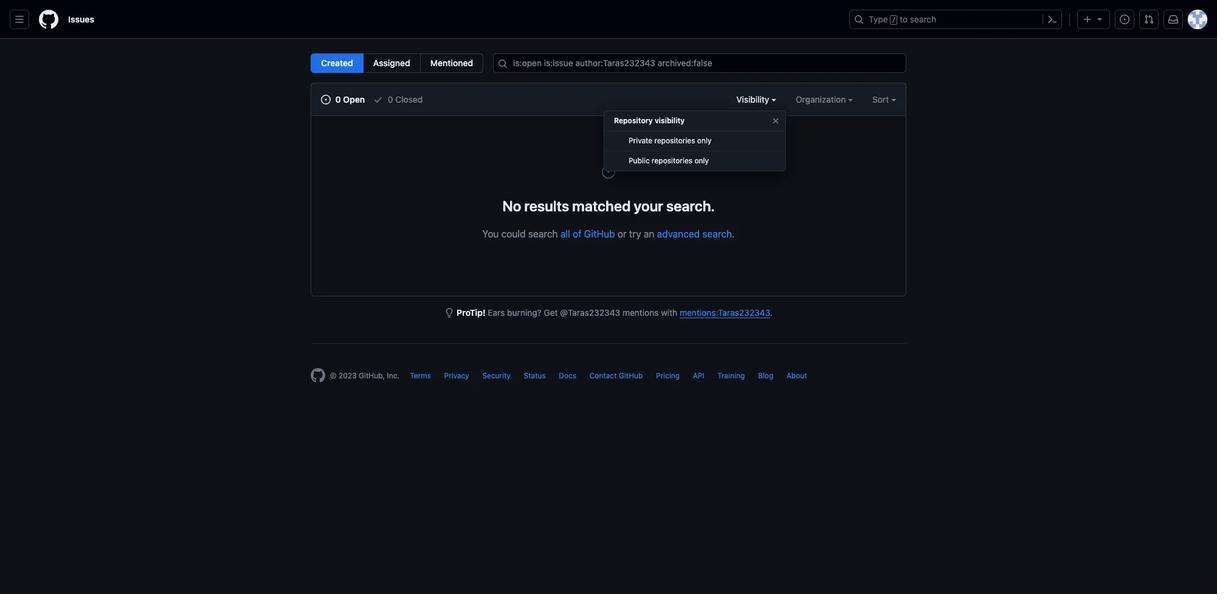 Task type: locate. For each thing, give the bounding box(es) containing it.
visibility
[[655, 116, 685, 125]]

of
[[573, 229, 582, 240]]

command palette image
[[1048, 15, 1058, 24]]

all
[[561, 229, 570, 240]]

1 horizontal spatial github
[[619, 372, 643, 381]]

issue opened image
[[1120, 15, 1130, 24]]

search down search.
[[703, 229, 732, 240]]

privacy
[[444, 372, 469, 381]]

repositories inside public repositories only link
[[652, 156, 693, 165]]

0 vertical spatial only
[[698, 136, 712, 145]]

github
[[584, 229, 615, 240], [619, 372, 643, 381]]

matched
[[573, 198, 631, 215]]

you
[[483, 229, 499, 240]]

0 closed link
[[374, 93, 423, 106]]

docs link
[[559, 372, 577, 381]]

0 horizontal spatial 0
[[335, 94, 341, 105]]

footer
[[301, 344, 917, 414]]

only down private repositories only link
[[695, 156, 709, 165]]

search image
[[498, 59, 508, 69]]

contact github
[[590, 372, 643, 381]]

repositories
[[655, 136, 696, 145], [652, 156, 693, 165]]

api
[[693, 372, 705, 381]]

1 vertical spatial only
[[695, 156, 709, 165]]

sort button
[[873, 93, 897, 106]]

an
[[644, 229, 655, 240]]

homepage image
[[39, 10, 58, 29]]

0 vertical spatial repositories
[[655, 136, 696, 145]]

repositories down private repositories only
[[652, 156, 693, 165]]

inc.
[[387, 372, 400, 381]]

only
[[698, 136, 712, 145], [695, 156, 709, 165]]

0 horizontal spatial issue opened image
[[321, 95, 331, 105]]

/
[[892, 16, 897, 24]]

0 vertical spatial issue opened image
[[321, 95, 331, 105]]

0 vertical spatial .
[[732, 229, 735, 240]]

repository visibility
[[614, 116, 685, 125]]

1 horizontal spatial 0
[[388, 94, 393, 105]]

0 horizontal spatial .
[[732, 229, 735, 240]]

organization
[[796, 94, 849, 105]]

2023
[[339, 372, 357, 381]]

0 inside 'link'
[[388, 94, 393, 105]]

ears
[[488, 308, 505, 318]]

1 vertical spatial issue opened image
[[602, 165, 616, 179]]

1 horizontal spatial .
[[770, 308, 773, 318]]

github right contact
[[619, 372, 643, 381]]

0 right check icon
[[388, 94, 393, 105]]

search left all
[[529, 229, 558, 240]]

private
[[629, 136, 653, 145]]

repository
[[614, 116, 653, 125]]

about link
[[787, 372, 808, 381]]

0 for closed
[[388, 94, 393, 105]]

footer containing © 2023 github, inc.
[[301, 344, 917, 414]]

issue opened image left "public"
[[602, 165, 616, 179]]

closed
[[396, 94, 423, 105]]

1 0 from the left
[[335, 94, 341, 105]]

1 vertical spatial github
[[619, 372, 643, 381]]

issues element
[[311, 54, 484, 73]]

burning?
[[507, 308, 542, 318]]

blog
[[758, 372, 774, 381]]

github,
[[359, 372, 385, 381]]

0 horizontal spatial search
[[529, 229, 558, 240]]

to
[[900, 14, 908, 24]]

issue opened image inside '0 open' link
[[321, 95, 331, 105]]

only up public repositories only link
[[698, 136, 712, 145]]

issue opened image
[[321, 95, 331, 105], [602, 165, 616, 179]]

1 vertical spatial repositories
[[652, 156, 693, 165]]

you could search all of github or try an advanced search .
[[483, 229, 735, 240]]

issue opened image left 0 open
[[321, 95, 331, 105]]

repositories down "visibility"
[[655, 136, 696, 145]]

.
[[732, 229, 735, 240], [770, 308, 773, 318]]

search
[[910, 14, 937, 24], [529, 229, 558, 240], [703, 229, 732, 240]]

docs
[[559, 372, 577, 381]]

notifications image
[[1169, 15, 1179, 24]]

protip!
[[457, 308, 486, 318]]

0 horizontal spatial github
[[584, 229, 615, 240]]

0 left open
[[335, 94, 341, 105]]

github right of
[[584, 229, 615, 240]]

type
[[869, 14, 888, 24]]

api link
[[693, 372, 705, 381]]

blog link
[[758, 372, 774, 381]]

contact
[[590, 372, 617, 381]]

repositories inside private repositories only link
[[655, 136, 696, 145]]

open
[[343, 94, 365, 105]]

sort
[[873, 94, 889, 105]]

advanced
[[657, 229, 700, 240]]

training
[[718, 372, 745, 381]]

0 vertical spatial github
[[584, 229, 615, 240]]

check image
[[374, 95, 383, 105]]

2 0 from the left
[[388, 94, 393, 105]]

get
[[544, 308, 558, 318]]

search right to
[[910, 14, 937, 24]]

0
[[335, 94, 341, 105], [388, 94, 393, 105]]

triangle down image
[[1095, 14, 1105, 24]]

mentions:taras232343 link
[[680, 308, 770, 318]]

only for public repositories only
[[695, 156, 709, 165]]

2 horizontal spatial search
[[910, 14, 937, 24]]

type / to search
[[869, 14, 937, 24]]

0 open
[[333, 94, 365, 105]]

1 horizontal spatial issue opened image
[[602, 165, 616, 179]]

private repositories only
[[629, 136, 712, 145]]

Issues search field
[[493, 54, 907, 73]]

security link
[[483, 372, 511, 381]]



Task type: describe. For each thing, give the bounding box(es) containing it.
status link
[[524, 372, 546, 381]]

0 for open
[[335, 94, 341, 105]]

light bulb image
[[445, 308, 455, 318]]

terms link
[[410, 372, 431, 381]]

public repositories only link
[[605, 151, 786, 172]]

plus image
[[1083, 15, 1093, 24]]

public
[[629, 156, 650, 165]]

contact github link
[[590, 372, 643, 381]]

assigned link
[[363, 54, 421, 73]]

visibility button
[[737, 93, 777, 106]]

0 closed
[[386, 94, 423, 105]]

status
[[524, 372, 546, 381]]

issues
[[68, 14, 94, 24]]

could
[[502, 229, 526, 240]]

mentions:taras232343
[[680, 308, 770, 318]]

terms
[[410, 372, 431, 381]]

privacy link
[[444, 372, 469, 381]]

organization button
[[796, 93, 853, 106]]

1 horizontal spatial search
[[703, 229, 732, 240]]

0 open link
[[321, 93, 365, 106]]

pricing link
[[656, 372, 680, 381]]

1 vertical spatial .
[[770, 308, 773, 318]]

try
[[630, 229, 642, 240]]

©
[[330, 372, 337, 381]]

repositories for public
[[652, 156, 693, 165]]

assigned
[[373, 58, 410, 68]]

with
[[661, 308, 678, 318]]

results
[[525, 198, 569, 215]]

private repositories only link
[[605, 131, 786, 151]]

protip! ears burning? get @taras232343 mentions with mentions:taras232343 .
[[457, 308, 773, 318]]

your
[[634, 198, 664, 215]]

pricing
[[656, 372, 680, 381]]

about
[[787, 372, 808, 381]]

visibility
[[737, 94, 772, 105]]

git pull request image
[[1145, 15, 1154, 24]]

Search all issues text field
[[493, 54, 907, 73]]

security
[[483, 372, 511, 381]]

only for private repositories only
[[698, 136, 712, 145]]

repositories for private
[[655, 136, 696, 145]]

© 2023 github, inc.
[[330, 372, 400, 381]]

or
[[618, 229, 627, 240]]

mentioned
[[431, 58, 473, 68]]

no results matched your search.
[[503, 198, 715, 215]]

mentions
[[623, 308, 659, 318]]

mentioned link
[[420, 54, 484, 73]]

public repositories only
[[629, 156, 709, 165]]

search.
[[667, 198, 715, 215]]

homepage image
[[311, 369, 325, 383]]

close menu image
[[771, 116, 781, 126]]

no
[[503, 198, 521, 215]]

@taras232343
[[560, 308, 621, 318]]

all of github link
[[561, 229, 615, 240]]

advanced search link
[[657, 229, 732, 240]]

training link
[[718, 372, 745, 381]]



Task type: vqa. For each thing, say whether or not it's contained in the screenshot.
valorant link
no



